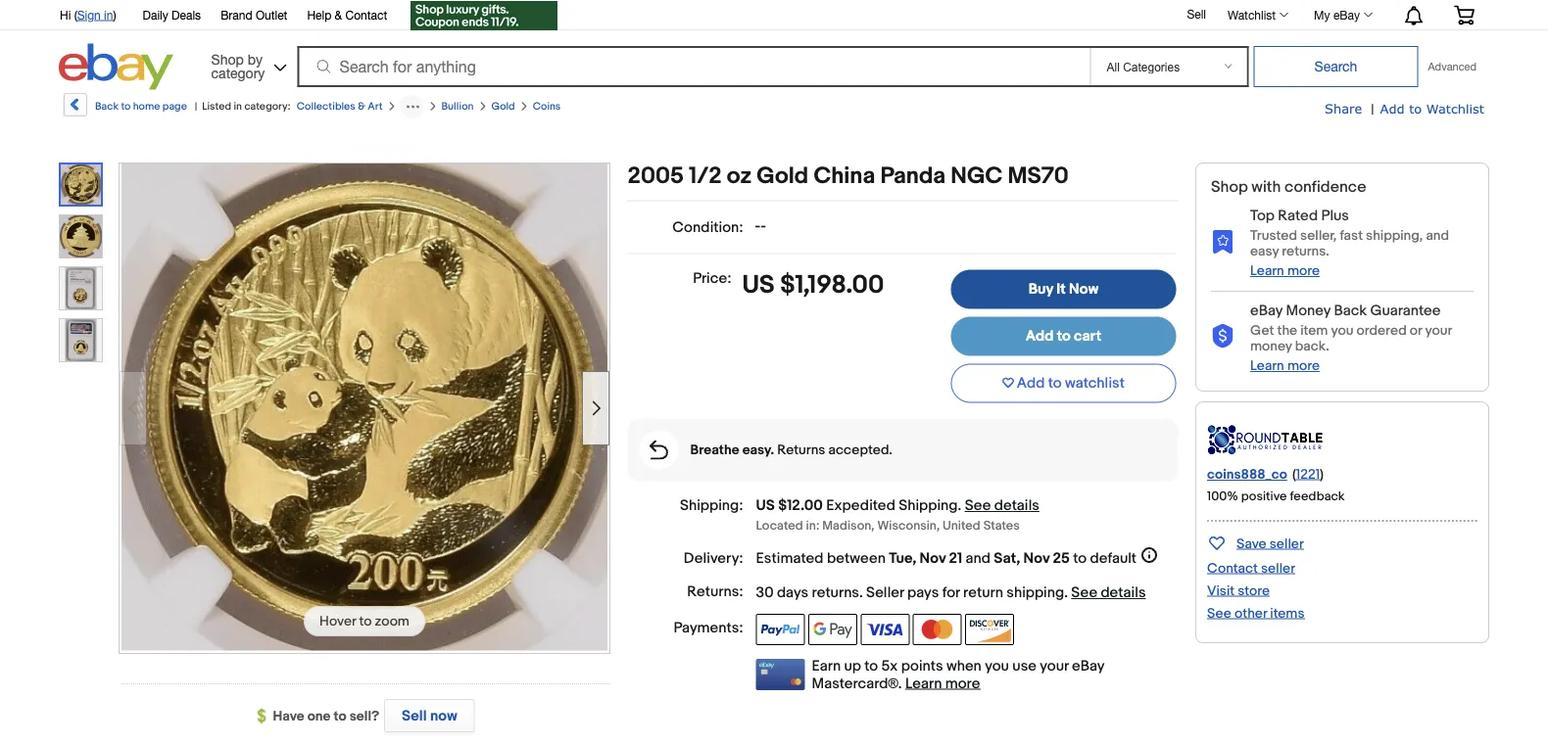 Task type: vqa. For each thing, say whether or not it's contained in the screenshot.
Deals
yes



Task type: describe. For each thing, give the bounding box(es) containing it.
to left home
[[121, 100, 131, 113]]

collectibles & art link
[[297, 100, 383, 113]]

shipping:
[[680, 497, 744, 515]]

us for us $1,198.00
[[742, 270, 775, 300]]

discover image
[[965, 615, 1015, 646]]

us $1,198.00
[[742, 270, 884, 300]]

0 vertical spatial see
[[965, 497, 991, 515]]

seller for save
[[1270, 536, 1304, 553]]

sign
[[77, 8, 101, 22]]

1 - from the left
[[755, 218, 761, 235]]

days
[[777, 585, 809, 602]]

us for us $12.00
[[756, 497, 775, 515]]

ms70
[[1008, 163, 1069, 191]]

seller,
[[1301, 228, 1337, 245]]

money
[[1251, 339, 1292, 355]]

return
[[964, 585, 1004, 602]]

see other items link
[[1208, 606, 1305, 622]]

listed
[[202, 100, 231, 113]]

visa image
[[861, 615, 910, 646]]

account navigation
[[49, 0, 1490, 33]]

sign in link
[[77, 8, 113, 22]]

returns
[[812, 585, 859, 602]]

( for 1221
[[1293, 466, 1296, 483]]

collectibles & art
[[297, 100, 383, 113]]

now
[[1069, 281, 1099, 298]]

add to cart
[[1026, 328, 1102, 346]]

watchlist inside the share | add to watchlist
[[1427, 100, 1485, 116]]

1 horizontal spatial details
[[1101, 585, 1146, 602]]

china
[[814, 163, 876, 191]]

0 horizontal spatial details
[[995, 497, 1040, 515]]

mastercard®.
[[812, 675, 902, 693]]

1221 link
[[1296, 466, 1321, 483]]

estimated between tue, nov 21 and sat, nov 25 to default
[[756, 550, 1137, 568]]

sell for sell
[[1187, 7, 1207, 21]]

paypal image
[[756, 615, 805, 646]]

seller for contact
[[1261, 561, 1296, 577]]

learn more link inside "us $1,198.00" 'main content'
[[906, 675, 981, 693]]

2 - from the left
[[761, 218, 766, 235]]

| inside the share | add to watchlist
[[1372, 101, 1375, 118]]

1/2
[[689, 163, 722, 191]]

ngc
[[951, 163, 1003, 191]]

shipping
[[1007, 585, 1065, 602]]

learn more link for money
[[1251, 358, 1320, 375]]

home
[[133, 100, 160, 113]]

in:
[[806, 519, 820, 534]]

confidence
[[1285, 177, 1367, 197]]

coins
[[533, 100, 561, 113]]

ebay mastercard image
[[756, 660, 805, 691]]

& for collectibles
[[358, 100, 366, 113]]

2005
[[628, 163, 684, 191]]

breathe easy. returns accepted.
[[691, 442, 893, 459]]

you inside earn up to 5x points when you use your ebay mastercard®.
[[985, 658, 1010, 675]]

30
[[756, 585, 774, 602]]

feedback
[[1290, 489, 1345, 505]]

& for help
[[335, 8, 342, 22]]

sell now
[[402, 708, 457, 725]]

1 horizontal spatial .
[[958, 497, 962, 515]]

item direct from brand image
[[1208, 419, 1325, 461]]

money
[[1286, 302, 1331, 320]]

collectibles
[[297, 100, 356, 113]]

add for add to watchlist
[[1017, 375, 1045, 393]]

your shopping cart image
[[1454, 5, 1476, 25]]

add to watchlist link
[[951, 364, 1177, 403]]

returns
[[777, 442, 826, 459]]

sat,
[[994, 550, 1021, 568]]

located in: madison, wisconsin, united states
[[756, 519, 1020, 534]]

more inside "us $1,198.00" 'main content'
[[946, 675, 981, 693]]

0 horizontal spatial .
[[859, 585, 863, 602]]

help & contact link
[[307, 5, 387, 26]]

states
[[984, 519, 1020, 534]]

for
[[943, 585, 960, 602]]

0 vertical spatial gold
[[491, 100, 515, 113]]

shop by category banner
[[49, 0, 1490, 95]]

shop with confidence
[[1211, 177, 1367, 197]]

top
[[1251, 207, 1275, 225]]

it
[[1057, 281, 1066, 298]]

or
[[1410, 323, 1423, 340]]

see details link for 30 days returns . seller pays for return shipping . see details
[[1072, 585, 1146, 602]]

the
[[1278, 323, 1298, 340]]

shop by category button
[[202, 44, 291, 86]]

picture 4 of 4 image
[[60, 320, 102, 362]]

outlet
[[256, 8, 288, 22]]

visit store link
[[1208, 583, 1270, 600]]

share button
[[1325, 100, 1363, 118]]

contact seller visit store see other items
[[1208, 561, 1305, 622]]

$12.00
[[778, 497, 823, 515]]

in inside account navigation
[[104, 8, 113, 22]]

daily deals link
[[143, 5, 201, 26]]

to right 25
[[1074, 550, 1087, 568]]

advanced
[[1429, 60, 1477, 73]]

sell?
[[350, 709, 379, 725]]

my ebay link
[[1304, 3, 1382, 26]]

expedited shipping . see details
[[827, 497, 1040, 515]]

picture 1 of 4 image
[[61, 165, 101, 205]]

easy
[[1251, 244, 1279, 260]]

google pay image
[[809, 615, 858, 646]]

get
[[1251, 323, 1275, 340]]

daily
[[143, 8, 168, 22]]

| listed in category:
[[195, 100, 291, 113]]

buy it now
[[1029, 281, 1099, 298]]

pays
[[908, 585, 939, 602]]

coins link
[[533, 100, 561, 113]]

brand outlet
[[221, 8, 288, 22]]

with details__icon image inside "us $1,198.00" 'main content'
[[650, 441, 669, 460]]

0 horizontal spatial |
[[195, 100, 197, 113]]

add for add to cart
[[1026, 328, 1054, 346]]

learn inside ebay money back guarantee get the item you ordered or your money back. learn more
[[1251, 358, 1285, 375]]



Task type: locate. For each thing, give the bounding box(es) containing it.
oz
[[727, 163, 752, 191]]

contact up visit store link
[[1208, 561, 1258, 577]]

2 vertical spatial ebay
[[1072, 658, 1105, 675]]

0 horizontal spatial )
[[113, 8, 116, 22]]

0 vertical spatial your
[[1426, 323, 1452, 340]]

seller inside save seller button
[[1270, 536, 1304, 553]]

0 vertical spatial ebay
[[1334, 8, 1360, 22]]

( inside account navigation
[[74, 8, 77, 22]]

1 horizontal spatial |
[[1372, 101, 1375, 118]]

more down returns.
[[1288, 263, 1320, 280]]

1 horizontal spatial watchlist
[[1427, 100, 1485, 116]]

0 horizontal spatial and
[[966, 550, 991, 568]]

sell now link
[[379, 700, 475, 733]]

2005 1/2 oz gold china panda ngc ms70 - picture 1 of 4 image
[[121, 161, 608, 652]]

ebay up get
[[1251, 302, 1283, 320]]

now
[[430, 708, 457, 725]]

5x
[[882, 658, 898, 675]]

with
[[1252, 177, 1281, 197]]

1 vertical spatial learn
[[1251, 358, 1285, 375]]

contact inside 'contact seller visit store see other items'
[[1208, 561, 1258, 577]]

ebay money back guarantee get the item you ordered or your money back. learn more
[[1251, 302, 1452, 375]]

1221
[[1296, 466, 1321, 483]]

positive
[[1242, 489, 1287, 505]]

seller
[[866, 585, 904, 602]]

contact seller link
[[1208, 561, 1296, 577]]

to right one
[[334, 709, 347, 725]]

share | add to watchlist
[[1325, 100, 1485, 118]]

when
[[947, 658, 982, 675]]

fast
[[1340, 228, 1363, 245]]

easy.
[[743, 442, 774, 459]]

contact
[[345, 8, 387, 22], [1208, 561, 1258, 577]]

1 vertical spatial learn more link
[[1251, 358, 1320, 375]]

1 horizontal spatial shop
[[1211, 177, 1248, 197]]

learn inside the top rated plus trusted seller, fast shipping, and easy returns. learn more
[[1251, 263, 1285, 280]]

sell left watchlist link
[[1187, 7, 1207, 21]]

0 horizontal spatial watchlist
[[1228, 8, 1276, 22]]

0 vertical spatial you
[[1331, 323, 1354, 340]]

ebay right the 'my'
[[1334, 8, 1360, 22]]

and inside "us $1,198.00" 'main content'
[[966, 550, 991, 568]]

and inside the top rated plus trusted seller, fast shipping, and easy returns. learn more
[[1427, 228, 1450, 245]]

more inside ebay money back guarantee get the item you ordered or your money back. learn more
[[1288, 358, 1320, 375]]

1 horizontal spatial see details link
[[1072, 585, 1146, 602]]

between
[[827, 550, 886, 568]]

&
[[335, 8, 342, 22], [358, 100, 366, 113]]

( right hi
[[74, 8, 77, 22]]

other
[[1235, 606, 1268, 622]]

returns.
[[1282, 244, 1330, 260]]

ebay inside account navigation
[[1334, 8, 1360, 22]]

learn more link down money
[[1251, 358, 1320, 375]]

1 vertical spatial see
[[1072, 585, 1098, 602]]

1 horizontal spatial contact
[[1208, 561, 1258, 577]]

wisconsin,
[[878, 519, 940, 534]]

back to home page
[[95, 100, 187, 113]]

sell inside account navigation
[[1187, 7, 1207, 21]]

0 vertical spatial watchlist
[[1228, 8, 1276, 22]]

items
[[1271, 606, 1305, 622]]

shop left with
[[1211, 177, 1248, 197]]

your right or
[[1426, 323, 1452, 340]]

deals
[[172, 8, 201, 22]]

my ebay
[[1314, 8, 1360, 22]]

1 horizontal spatial see
[[1072, 585, 1098, 602]]

madison,
[[823, 519, 875, 534]]

your
[[1426, 323, 1452, 340], [1040, 658, 1069, 675]]

0 horizontal spatial back
[[95, 100, 119, 113]]

0 vertical spatial back
[[95, 100, 119, 113]]

learn more link for rated
[[1251, 263, 1320, 280]]

0 horizontal spatial see
[[965, 497, 991, 515]]

& left the art
[[358, 100, 366, 113]]

2 nov from the left
[[1024, 550, 1050, 568]]

contact inside account navigation
[[345, 8, 387, 22]]

learn down money
[[1251, 358, 1285, 375]]

ebay inside earn up to 5x points when you use your ebay mastercard®.
[[1072, 658, 1105, 675]]

save seller
[[1237, 536, 1304, 553]]

1 vertical spatial gold
[[757, 163, 809, 191]]

0 vertical spatial more
[[1288, 263, 1320, 280]]

rated
[[1278, 207, 1318, 225]]

| right share button
[[1372, 101, 1375, 118]]

none submit inside shop by category "banner"
[[1254, 46, 1419, 87]]

you left use
[[985, 658, 1010, 675]]

1 horizontal spatial ebay
[[1251, 302, 1283, 320]]

. left seller
[[859, 585, 863, 602]]

help & contact
[[307, 8, 387, 22]]

points
[[901, 658, 943, 675]]

picture 2 of 4 image
[[60, 216, 102, 258]]

2 vertical spatial more
[[946, 675, 981, 693]]

shipping,
[[1366, 228, 1423, 245]]

1 nov from the left
[[920, 550, 946, 568]]

2 vertical spatial learn
[[906, 675, 942, 693]]

1 horizontal spatial (
[[1293, 466, 1296, 483]]

advanced link
[[1419, 47, 1487, 86]]

see details link down default
[[1072, 585, 1146, 602]]

learn inside "us $1,198.00" 'main content'
[[906, 675, 942, 693]]

sell left now
[[402, 708, 427, 725]]

0 horizontal spatial you
[[985, 658, 1010, 675]]

2 vertical spatial add
[[1017, 375, 1045, 393]]

contact right help
[[345, 8, 387, 22]]

1 horizontal spatial and
[[1427, 228, 1450, 245]]

gold link
[[491, 100, 515, 113]]

see details link for expedited shipping . see details
[[965, 497, 1040, 515]]

0 horizontal spatial contact
[[345, 8, 387, 22]]

to down advanced link
[[1410, 100, 1422, 116]]

1 horizontal spatial &
[[358, 100, 366, 113]]

watchlist right sell link
[[1228, 8, 1276, 22]]

0 horizontal spatial your
[[1040, 658, 1069, 675]]

0 vertical spatial sell
[[1187, 7, 1207, 21]]

0 vertical spatial seller
[[1270, 536, 1304, 553]]

shop left by
[[211, 51, 244, 67]]

with details__icon image left easy on the top of the page
[[1211, 230, 1235, 254]]

watchlist link
[[1217, 3, 1298, 26]]

seller down save seller
[[1261, 561, 1296, 577]]

nov left 21
[[920, 550, 946, 568]]

bullion
[[442, 100, 474, 113]]

)
[[113, 8, 116, 22], [1321, 466, 1324, 483]]

and right shipping,
[[1427, 228, 1450, 245]]

back up ordered
[[1334, 302, 1367, 320]]

0 horizontal spatial (
[[74, 8, 77, 22]]

category
[[211, 65, 265, 81]]

1 vertical spatial ebay
[[1251, 302, 1283, 320]]

) up 'feedback'
[[1321, 466, 1324, 483]]

2 horizontal spatial see
[[1208, 606, 1232, 622]]

( up 100% positive feedback
[[1293, 466, 1296, 483]]

seller
[[1270, 536, 1304, 553], [1261, 561, 1296, 577]]

add to watchlist
[[1017, 375, 1125, 393]]

save seller button
[[1208, 532, 1304, 555]]

2 vertical spatial learn more link
[[906, 675, 981, 693]]

in right listed
[[234, 100, 242, 113]]

1 horizontal spatial you
[[1331, 323, 1354, 340]]

1 vertical spatial us
[[756, 497, 775, 515]]

0 vertical spatial us
[[742, 270, 775, 300]]

0 vertical spatial see details link
[[965, 497, 1040, 515]]

) right sign
[[113, 8, 116, 22]]

ordered
[[1357, 323, 1407, 340]]

see details link up states at the bottom right of the page
[[965, 497, 1040, 515]]

1 vertical spatial contact
[[1208, 561, 1258, 577]]

with details__icon image left get
[[1211, 325, 1235, 349]]

(
[[74, 8, 77, 22], [1293, 466, 1296, 483]]

breathe
[[691, 442, 740, 459]]

us $12.00
[[756, 497, 823, 515]]

dollar sign image
[[257, 709, 273, 725]]

you right item on the top of the page
[[1331, 323, 1354, 340]]

us up 'located'
[[756, 497, 775, 515]]

nov left 25
[[1024, 550, 1050, 568]]

watchlist down advanced
[[1427, 100, 1485, 116]]

2 vertical spatial with details__icon image
[[650, 441, 669, 460]]

shipping
[[899, 497, 958, 515]]

us
[[742, 270, 775, 300], [756, 497, 775, 515]]

watchlist inside account navigation
[[1228, 8, 1276, 22]]

1 vertical spatial watchlist
[[1427, 100, 1485, 116]]

see inside 'contact seller visit store see other items'
[[1208, 606, 1232, 622]]

0 vertical spatial details
[[995, 497, 1040, 515]]

to left 5x
[[865, 658, 878, 675]]

learn right 5x
[[906, 675, 942, 693]]

shop for shop with confidence
[[1211, 177, 1248, 197]]

estimated
[[756, 550, 824, 568]]

0 vertical spatial contact
[[345, 8, 387, 22]]

1 vertical spatial details
[[1101, 585, 1146, 602]]

25
[[1053, 550, 1070, 568]]

see down visit at the bottom
[[1208, 606, 1232, 622]]

picture 3 of 4 image
[[60, 268, 102, 310]]

my
[[1314, 8, 1331, 22]]

) inside coins888_co ( 1221 )
[[1321, 466, 1324, 483]]

in right sign
[[104, 8, 113, 22]]

returns:
[[687, 583, 744, 601]]

None submit
[[1254, 46, 1419, 87]]

one
[[308, 709, 331, 725]]

with details__icon image left the breathe
[[650, 441, 669, 460]]

1 vertical spatial with details__icon image
[[1211, 325, 1235, 349]]

1 vertical spatial sell
[[402, 708, 427, 725]]

ebay inside ebay money back guarantee get the item you ordered or your money back. learn more
[[1251, 302, 1283, 320]]

see down default
[[1072, 585, 1098, 602]]

1 horizontal spatial sell
[[1187, 7, 1207, 21]]

to inside earn up to 5x points when you use your ebay mastercard®.
[[865, 658, 878, 675]]

get the coupon image
[[411, 1, 558, 30]]

. up united
[[958, 497, 962, 515]]

( for sign
[[74, 8, 77, 22]]

0 vertical spatial and
[[1427, 228, 1450, 245]]

you inside ebay money back guarantee get the item you ordered or your money back. learn more
[[1331, 323, 1354, 340]]

to inside the share | add to watchlist
[[1410, 100, 1422, 116]]

| left listed
[[195, 100, 197, 113]]

1 horizontal spatial back
[[1334, 302, 1367, 320]]

add down the add to cart link
[[1017, 375, 1045, 393]]

panda
[[881, 163, 946, 191]]

1 vertical spatial add
[[1026, 328, 1054, 346]]

gold right oz
[[757, 163, 809, 191]]

0 vertical spatial &
[[335, 8, 342, 22]]

--
[[755, 218, 766, 235]]

add inside the share | add to watchlist
[[1381, 100, 1405, 116]]

add down buy
[[1026, 328, 1054, 346]]

shop for shop by category
[[211, 51, 244, 67]]

0 vertical spatial )
[[113, 8, 116, 22]]

more inside the top rated plus trusted seller, fast shipping, and easy returns. learn more
[[1288, 263, 1320, 280]]

you
[[1331, 323, 1354, 340], [985, 658, 1010, 675]]

0 vertical spatial (
[[74, 8, 77, 22]]

by
[[248, 51, 263, 67]]

1 vertical spatial (
[[1293, 466, 1296, 483]]

1 horizontal spatial in
[[234, 100, 242, 113]]

0 horizontal spatial see details link
[[965, 497, 1040, 515]]

0 horizontal spatial ebay
[[1072, 658, 1105, 675]]

learn more
[[906, 675, 981, 693]]

with details__icon image for ebay
[[1211, 325, 1235, 349]]

0 vertical spatial learn more link
[[1251, 263, 1320, 280]]

earn up to 5x points when you use your ebay mastercard®.
[[812, 658, 1105, 693]]

0 horizontal spatial shop
[[211, 51, 244, 67]]

1 vertical spatial seller
[[1261, 561, 1296, 577]]

see up united
[[965, 497, 991, 515]]

delivery:
[[684, 550, 744, 568]]

with details__icon image for top
[[1211, 230, 1235, 254]]

to left the watchlist
[[1049, 375, 1062, 393]]

us $1,198.00 main content
[[628, 163, 1179, 693]]

share
[[1325, 100, 1363, 116]]

to left cart
[[1057, 328, 1071, 346]]

1 vertical spatial more
[[1288, 358, 1320, 375]]

0 vertical spatial add
[[1381, 100, 1405, 116]]

more right points
[[946, 675, 981, 693]]

2 vertical spatial see
[[1208, 606, 1232, 622]]

Search for anything text field
[[301, 48, 1086, 85]]

help
[[307, 8, 332, 22]]

1 vertical spatial &
[[358, 100, 366, 113]]

1 vertical spatial and
[[966, 550, 991, 568]]

1 horizontal spatial )
[[1321, 466, 1324, 483]]

with details__icon image
[[1211, 230, 1235, 254], [1211, 325, 1235, 349], [650, 441, 669, 460]]

sell
[[1187, 7, 1207, 21], [402, 708, 427, 725]]

. down 25
[[1065, 585, 1068, 602]]

back to home page link
[[62, 93, 187, 123]]

1 vertical spatial you
[[985, 658, 1010, 675]]

1 vertical spatial your
[[1040, 658, 1069, 675]]

30 days returns . seller pays for return shipping . see details
[[756, 585, 1146, 602]]

details up states at the bottom right of the page
[[995, 497, 1040, 515]]

coins888_co ( 1221 )
[[1208, 466, 1324, 484]]

1 vertical spatial in
[[234, 100, 242, 113]]

more down back. at right top
[[1288, 358, 1320, 375]]

back inside ebay money back guarantee get the item you ordered or your money back. learn more
[[1334, 302, 1367, 320]]

gold left the 'coins' link
[[491, 100, 515, 113]]

2 horizontal spatial ebay
[[1334, 8, 1360, 22]]

learn
[[1251, 263, 1285, 280], [1251, 358, 1285, 375], [906, 675, 942, 693]]

watchlist
[[1065, 375, 1125, 393]]

ebay right use
[[1072, 658, 1105, 675]]

daily deals
[[143, 8, 201, 22]]

0 horizontal spatial sell
[[402, 708, 427, 725]]

add right share
[[1381, 100, 1405, 116]]

sell link
[[1179, 7, 1215, 21]]

1 vertical spatial shop
[[1211, 177, 1248, 197]]

& inside help & contact link
[[335, 8, 342, 22]]

art
[[368, 100, 383, 113]]

2 horizontal spatial .
[[1065, 585, 1068, 602]]

0 horizontal spatial nov
[[920, 550, 946, 568]]

learn more link down easy on the top of the page
[[1251, 263, 1320, 280]]

your inside earn up to 5x points when you use your ebay mastercard®.
[[1040, 658, 1069, 675]]

condition:
[[673, 219, 744, 236]]

21
[[949, 550, 963, 568]]

and right 21
[[966, 550, 991, 568]]

0 vertical spatial shop
[[211, 51, 244, 67]]

brand outlet link
[[221, 5, 288, 26]]

bullion link
[[442, 100, 474, 113]]

learn more link down master card 'image'
[[906, 675, 981, 693]]

1 horizontal spatial your
[[1426, 323, 1452, 340]]

0 vertical spatial in
[[104, 8, 113, 22]]

shop inside shop by category
[[211, 51, 244, 67]]

learn down easy on the top of the page
[[1251, 263, 1285, 280]]

seller inside 'contact seller visit store see other items'
[[1261, 561, 1296, 577]]

sell for sell now
[[402, 708, 427, 725]]

1 vertical spatial see details link
[[1072, 585, 1146, 602]]

us right price:
[[742, 270, 775, 300]]

( inside coins888_co ( 1221 )
[[1293, 466, 1296, 483]]

& right help
[[335, 8, 342, 22]]

guarantee
[[1371, 302, 1441, 320]]

0 horizontal spatial in
[[104, 8, 113, 22]]

gold inside "us $1,198.00" 'main content'
[[757, 163, 809, 191]]

buy it now link
[[951, 270, 1177, 309]]

learn more link
[[1251, 263, 1320, 280], [1251, 358, 1320, 375], [906, 675, 981, 693]]

1 vertical spatial )
[[1321, 466, 1324, 483]]

have one to sell?
[[273, 709, 379, 725]]

save
[[1237, 536, 1267, 553]]

payments:
[[674, 619, 744, 637]]

your inside ebay money back guarantee get the item you ordered or your money back. learn more
[[1426, 323, 1452, 340]]

0 horizontal spatial gold
[[491, 100, 515, 113]]

located
[[756, 519, 803, 534]]

1 vertical spatial back
[[1334, 302, 1367, 320]]

details down default
[[1101, 585, 1146, 602]]

back left home
[[95, 100, 119, 113]]

0 vertical spatial with details__icon image
[[1211, 230, 1235, 254]]

watchlist
[[1228, 8, 1276, 22], [1427, 100, 1485, 116]]

category:
[[244, 100, 291, 113]]

seller right 'save'
[[1270, 536, 1304, 553]]

your right use
[[1040, 658, 1069, 675]]

1 horizontal spatial gold
[[757, 163, 809, 191]]

) inside account navigation
[[113, 8, 116, 22]]

master card image
[[913, 615, 962, 646]]

1 horizontal spatial nov
[[1024, 550, 1050, 568]]

default
[[1090, 550, 1137, 568]]

0 horizontal spatial &
[[335, 8, 342, 22]]

top rated plus trusted seller, fast shipping, and easy returns. learn more
[[1251, 207, 1450, 280]]

0 vertical spatial learn
[[1251, 263, 1285, 280]]



